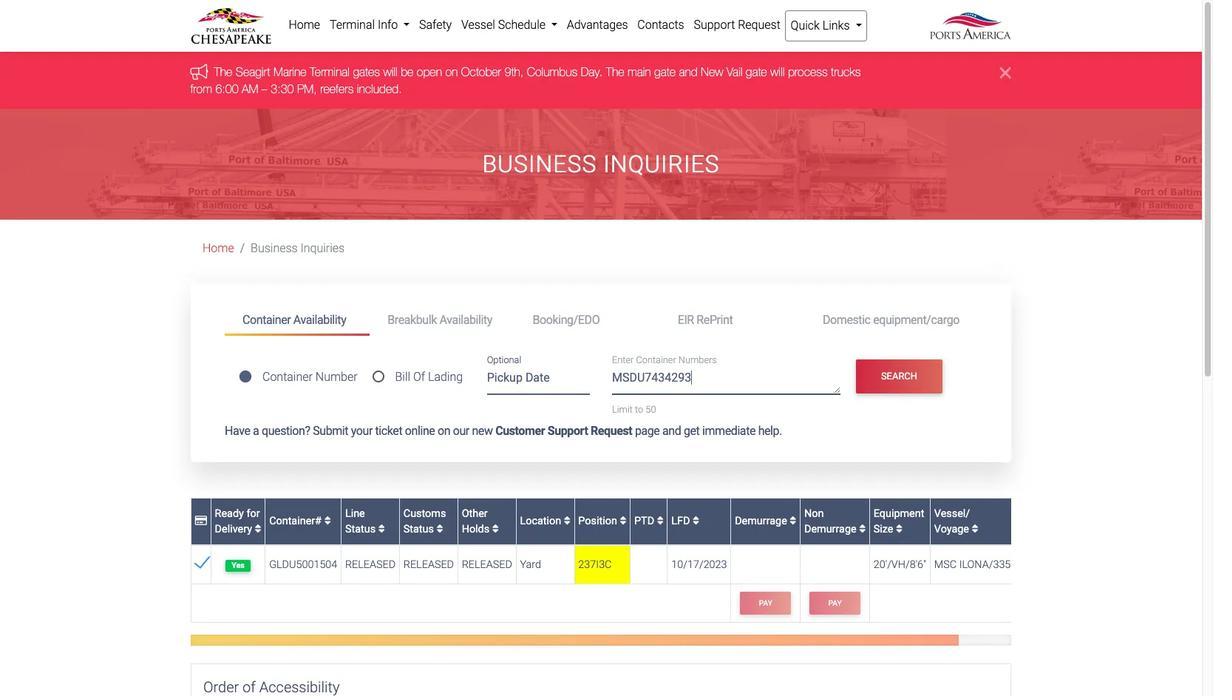 Task type: vqa. For each thing, say whether or not it's contained in the screenshot.


Task type: describe. For each thing, give the bounding box(es) containing it.
breakbulk
[[388, 313, 437, 327]]

trucks
[[832, 65, 862, 79]]

237i3c
[[579, 558, 612, 571]]

0 vertical spatial home
[[289, 18, 320, 32]]

eir
[[678, 313, 694, 327]]

Optional text field
[[487, 365, 590, 395]]

customs
[[404, 507, 446, 520]]

2 the from the left
[[607, 65, 625, 79]]

breakbulk availability
[[388, 313, 493, 327]]

other holds
[[462, 507, 492, 536]]

process
[[789, 65, 829, 79]]

advantages
[[567, 18, 628, 32]]

included.
[[357, 82, 402, 95]]

location
[[520, 515, 564, 528]]

the seagirt marine terminal gates will be open on october 9th, columbus day. the main gate and new vail gate will process trucks from 6:00 am – 3:30 pm, reefers included. alert
[[0, 52, 1203, 109]]

location link
[[520, 515, 571, 528]]

other
[[462, 507, 488, 520]]

customer
[[496, 424, 545, 438]]

0 horizontal spatial demurrage
[[735, 515, 790, 528]]

holds
[[462, 523, 490, 536]]

the seagirt marine terminal gates will be open on october 9th, columbus day. the main gate and new vail gate will process trucks from 6:00 am – 3:30 pm, reefers included.
[[191, 65, 862, 95]]

msc ilona/335r
[[935, 558, 1018, 571]]

october
[[462, 65, 502, 79]]

info
[[378, 18, 398, 32]]

vessel schedule
[[462, 18, 549, 32]]

page
[[635, 424, 660, 438]]

online
[[405, 424, 435, 438]]

ticket
[[375, 424, 403, 438]]

terminal info link
[[325, 10, 415, 40]]

1 vertical spatial business inquiries
[[251, 241, 345, 255]]

marine
[[274, 65, 307, 79]]

sort image left customs status
[[378, 524, 385, 534]]

demurrage inside non demurrage
[[805, 523, 857, 536]]

seagirt
[[236, 65, 271, 79]]

ilona/335r
[[960, 558, 1018, 571]]

our
[[453, 424, 470, 438]]

vessel/ voyage
[[935, 507, 972, 536]]

numbers
[[679, 355, 717, 366]]

lfd
[[672, 515, 693, 528]]

Enter Container Numbers text field
[[612, 369, 841, 394]]

50
[[646, 404, 656, 415]]

optional
[[487, 355, 522, 366]]

0 vertical spatial business inquiries
[[483, 150, 720, 178]]

availability for container availability
[[294, 313, 346, 327]]

1 horizontal spatial business
[[483, 150, 597, 178]]

domestic equipment/cargo
[[823, 313, 960, 327]]

eir reprint link
[[660, 306, 805, 334]]

sort image inside lfd link
[[693, 516, 700, 526]]

non
[[805, 507, 824, 520]]

sort image inside ptd link
[[657, 516, 664, 526]]

order
[[203, 678, 239, 696]]

10/17/2023
[[672, 558, 727, 571]]

0 vertical spatial terminal
[[330, 18, 375, 32]]

bill
[[395, 370, 411, 384]]

sort image down equipment
[[896, 524, 903, 534]]

get
[[684, 424, 700, 438]]

support request link
[[689, 10, 786, 40]]

non demurrage
[[805, 507, 860, 536]]

safety link
[[415, 10, 457, 40]]

terminal info
[[330, 18, 401, 32]]

yes
[[232, 561, 245, 570]]

1 vertical spatial on
[[438, 424, 451, 438]]

sort image inside container# link
[[324, 516, 331, 526]]

availability for breakbulk availability
[[440, 313, 493, 327]]

equipment size
[[874, 507, 925, 536]]

position
[[579, 515, 620, 528]]

new
[[702, 65, 724, 79]]

status for customs
[[404, 523, 434, 536]]

container for container availability
[[243, 313, 291, 327]]

reprint
[[697, 313, 733, 327]]

1 vertical spatial and
[[663, 424, 681, 438]]

enter container numbers
[[612, 355, 717, 366]]

links
[[823, 18, 850, 33]]

1 horizontal spatial support
[[694, 18, 735, 32]]

gates
[[354, 65, 381, 79]]

sort image down customs
[[437, 524, 443, 534]]

1 vertical spatial request
[[591, 424, 633, 438]]

vessel
[[462, 18, 495, 32]]

schedule
[[498, 18, 546, 32]]

6:00
[[216, 82, 239, 95]]

container for container number
[[263, 370, 313, 384]]

ptd link
[[635, 515, 664, 528]]

1 vertical spatial container
[[636, 355, 677, 366]]

msc
[[935, 558, 957, 571]]

lading
[[428, 370, 463, 384]]

the seagirt marine terminal gates will be open on october 9th, columbus day. the main gate and new vail gate will process trucks from 6:00 am – 3:30 pm, reefers included. link
[[191, 65, 862, 95]]

1 horizontal spatial sort image
[[972, 524, 979, 534]]

sort image inside demurrage link
[[790, 516, 797, 526]]

ready
[[215, 507, 244, 520]]

equipment
[[874, 507, 925, 520]]

limit
[[612, 404, 633, 415]]

credit card image
[[195, 516, 207, 526]]

contacts link
[[633, 10, 689, 40]]

9th,
[[505, 65, 524, 79]]

of
[[413, 370, 425, 384]]

vail
[[727, 65, 743, 79]]

sort image left size
[[860, 524, 866, 534]]

sort image inside location 'link'
[[564, 516, 571, 526]]



Task type: locate. For each thing, give the bounding box(es) containing it.
home
[[289, 18, 320, 32], [203, 241, 234, 255]]

2 gate from the left
[[747, 65, 768, 79]]

quick
[[791, 18, 820, 33]]

business inquiries
[[483, 150, 720, 178], [251, 241, 345, 255]]

1 vertical spatial home
[[203, 241, 234, 255]]

1 availability from the left
[[294, 313, 346, 327]]

sort image left position
[[564, 516, 571, 526]]

and inside 'the seagirt marine terminal gates will be open on october 9th, columbus day. the main gate and new vail gate will process trucks from 6:00 am – 3:30 pm, reefers included.'
[[680, 65, 698, 79]]

limit to 50
[[612, 404, 656, 415]]

domestic equipment/cargo link
[[805, 306, 978, 334]]

sort image inside position link
[[620, 516, 627, 526]]

be
[[401, 65, 414, 79]]

request left quick
[[738, 18, 781, 32]]

equipment/cargo
[[874, 313, 960, 327]]

enter
[[612, 355, 634, 366]]

container inside container availability "link"
[[243, 313, 291, 327]]

quick links link
[[786, 10, 868, 41]]

day.
[[581, 65, 603, 79]]

0 vertical spatial inquiries
[[604, 150, 720, 178]]

1 horizontal spatial home
[[289, 18, 320, 32]]

1 horizontal spatial released
[[404, 558, 454, 571]]

customs status
[[404, 507, 446, 536]]

0 vertical spatial on
[[446, 65, 458, 79]]

0 horizontal spatial business inquiries
[[251, 241, 345, 255]]

support up "new"
[[694, 18, 735, 32]]

1 the from the left
[[214, 65, 233, 79]]

contacts
[[638, 18, 685, 32]]

status inside customs status
[[404, 523, 434, 536]]

1 vertical spatial inquiries
[[301, 241, 345, 255]]

ready for delivery
[[215, 507, 260, 536]]

domestic
[[823, 313, 871, 327]]

availability inside "link"
[[294, 313, 346, 327]]

released down customs status
[[404, 558, 454, 571]]

on inside 'the seagirt marine terminal gates will be open on october 9th, columbus day. the main gate and new vail gate will process trucks from 6:00 am – 3:30 pm, reefers included.'
[[446, 65, 458, 79]]

support right customer
[[548, 424, 588, 438]]

container#
[[269, 515, 324, 528]]

submit
[[313, 424, 349, 438]]

on right open
[[446, 65, 458, 79]]

sort image left ptd
[[620, 516, 627, 526]]

and
[[680, 65, 698, 79], [663, 424, 681, 438]]

vessel/
[[935, 507, 971, 520]]

advantages link
[[562, 10, 633, 40]]

1 horizontal spatial the
[[607, 65, 625, 79]]

0 horizontal spatial home
[[203, 241, 234, 255]]

of
[[243, 678, 256, 696]]

1 horizontal spatial availability
[[440, 313, 493, 327]]

20'/vh/8'6"
[[874, 558, 927, 571]]

1 horizontal spatial demurrage
[[805, 523, 857, 536]]

container
[[243, 313, 291, 327], [636, 355, 677, 366], [263, 370, 313, 384]]

the
[[214, 65, 233, 79], [607, 65, 625, 79]]

1 released from the left
[[345, 558, 396, 571]]

demurrage down non at the right bottom of page
[[805, 523, 857, 536]]

2 vertical spatial container
[[263, 370, 313, 384]]

1 will from the left
[[384, 65, 398, 79]]

sort image left lfd
[[657, 516, 664, 526]]

close image
[[1001, 64, 1012, 82]]

0 vertical spatial and
[[680, 65, 698, 79]]

gate
[[655, 65, 676, 79], [747, 65, 768, 79]]

1 horizontal spatial home link
[[284, 10, 325, 40]]

a
[[253, 424, 259, 438]]

booking/edo
[[533, 313, 600, 327]]

status
[[345, 523, 376, 536], [404, 523, 434, 536]]

availability up container number
[[294, 313, 346, 327]]

will left process
[[771, 65, 785, 79]]

sort image up 10/17/2023
[[693, 516, 700, 526]]

have
[[225, 424, 250, 438]]

from
[[191, 82, 213, 95]]

to
[[635, 404, 644, 415]]

will left be
[[384, 65, 398, 79]]

0 vertical spatial business
[[483, 150, 597, 178]]

number
[[316, 370, 358, 384]]

0 horizontal spatial will
[[384, 65, 398, 79]]

accessibility
[[259, 678, 340, 696]]

0 horizontal spatial home link
[[203, 241, 234, 255]]

0 horizontal spatial status
[[345, 523, 376, 536]]

availability right breakbulk
[[440, 313, 493, 327]]

0 vertical spatial support
[[694, 18, 735, 32]]

sort image right the voyage
[[972, 524, 979, 534]]

main
[[628, 65, 652, 79]]

the right day.
[[607, 65, 625, 79]]

1 status from the left
[[345, 523, 376, 536]]

home link
[[284, 10, 325, 40], [203, 241, 234, 255]]

0 horizontal spatial request
[[591, 424, 633, 438]]

1 horizontal spatial will
[[771, 65, 785, 79]]

0 horizontal spatial availability
[[294, 313, 346, 327]]

booking/edo link
[[515, 306, 660, 334]]

0 horizontal spatial gate
[[655, 65, 676, 79]]

1 horizontal spatial status
[[404, 523, 434, 536]]

search
[[882, 371, 918, 382]]

1 vertical spatial support
[[548, 424, 588, 438]]

terminal inside 'the seagirt marine terminal gates will be open on october 9th, columbus day. the main gate and new vail gate will process trucks from 6:00 am – 3:30 pm, reefers included.'
[[310, 65, 350, 79]]

availability
[[294, 313, 346, 327], [440, 313, 493, 327]]

and left get
[[663, 424, 681, 438]]

reefers
[[321, 82, 354, 95]]

1 horizontal spatial inquiries
[[604, 150, 720, 178]]

search button
[[856, 359, 943, 394]]

3 released from the left
[[462, 558, 513, 571]]

line
[[345, 507, 365, 520]]

0 horizontal spatial business
[[251, 241, 298, 255]]

released down holds
[[462, 558, 513, 571]]

1 horizontal spatial business inquiries
[[483, 150, 720, 178]]

on
[[446, 65, 458, 79], [438, 424, 451, 438]]

0 horizontal spatial sort image
[[693, 516, 700, 526]]

eir reprint
[[678, 313, 733, 327]]

yard
[[520, 558, 541, 571]]

0 vertical spatial request
[[738, 18, 781, 32]]

will
[[384, 65, 398, 79], [771, 65, 785, 79]]

container left number
[[263, 370, 313, 384]]

0 vertical spatial home link
[[284, 10, 325, 40]]

breakbulk availability link
[[370, 306, 515, 334]]

ptd
[[635, 515, 657, 528]]

status down customs
[[404, 523, 434, 536]]

bullhorn image
[[191, 63, 214, 80]]

container up container number
[[243, 313, 291, 327]]

on left our
[[438, 424, 451, 438]]

terminal up reefers
[[310, 65, 350, 79]]

help.
[[759, 424, 783, 438]]

gldu5001504
[[269, 558, 338, 571]]

voyage
[[935, 523, 970, 536]]

and left "new"
[[680, 65, 698, 79]]

1 horizontal spatial gate
[[747, 65, 768, 79]]

2 released from the left
[[404, 558, 454, 571]]

2 status from the left
[[404, 523, 434, 536]]

2 availability from the left
[[440, 313, 493, 327]]

sort image down for
[[255, 524, 261, 534]]

customer support request link
[[496, 424, 633, 438]]

demurrage
[[735, 515, 790, 528], [805, 523, 857, 536]]

gate right the vail
[[747, 65, 768, 79]]

container number
[[263, 370, 358, 384]]

sort image left line on the bottom of the page
[[324, 516, 331, 526]]

pm,
[[298, 82, 317, 95]]

gate right main
[[655, 65, 676, 79]]

2 will from the left
[[771, 65, 785, 79]]

status for line
[[345, 523, 376, 536]]

your
[[351, 424, 373, 438]]

1 gate from the left
[[655, 65, 676, 79]]

0 horizontal spatial released
[[345, 558, 396, 571]]

support request
[[694, 18, 781, 32]]

status down line on the bottom of the page
[[345, 523, 376, 536]]

open
[[417, 65, 443, 79]]

new
[[472, 424, 493, 438]]

1 vertical spatial business
[[251, 241, 298, 255]]

size
[[874, 523, 894, 536]]

1 vertical spatial home link
[[203, 241, 234, 255]]

request down limit at the right of the page
[[591, 424, 633, 438]]

1 horizontal spatial request
[[738, 18, 781, 32]]

have a question? submit your ticket online on our new customer support request page and get immediate help.
[[225, 424, 783, 438]]

columbus
[[528, 65, 578, 79]]

sort image
[[693, 516, 700, 526], [972, 524, 979, 534]]

demurrage left non at the right bottom of page
[[735, 515, 790, 528]]

0 horizontal spatial support
[[548, 424, 588, 438]]

3:30
[[271, 82, 294, 95]]

0 horizontal spatial the
[[214, 65, 233, 79]]

released down line status
[[345, 558, 396, 571]]

container right enter
[[636, 355, 677, 366]]

0 vertical spatial container
[[243, 313, 291, 327]]

order of accessibility
[[203, 678, 340, 696]]

delivery
[[215, 523, 252, 536]]

2 horizontal spatial released
[[462, 558, 513, 571]]

status inside line status
[[345, 523, 376, 536]]

container availability link
[[225, 306, 370, 336]]

demurrage link
[[735, 515, 797, 528]]

0 horizontal spatial inquiries
[[301, 241, 345, 255]]

quick links
[[791, 18, 853, 33]]

the up 6:00
[[214, 65, 233, 79]]

vessel schedule link
[[457, 10, 562, 40]]

question?
[[262, 424, 310, 438]]

1 vertical spatial terminal
[[310, 65, 350, 79]]

sort image right holds
[[492, 524, 499, 534]]

sort image left non at the right bottom of page
[[790, 516, 797, 526]]

terminal left info
[[330, 18, 375, 32]]

container# link
[[269, 515, 331, 528]]

lfd link
[[672, 515, 700, 528]]

sort image
[[324, 516, 331, 526], [564, 516, 571, 526], [620, 516, 627, 526], [657, 516, 664, 526], [790, 516, 797, 526], [255, 524, 261, 534], [378, 524, 385, 534], [437, 524, 443, 534], [492, 524, 499, 534], [860, 524, 866, 534], [896, 524, 903, 534]]



